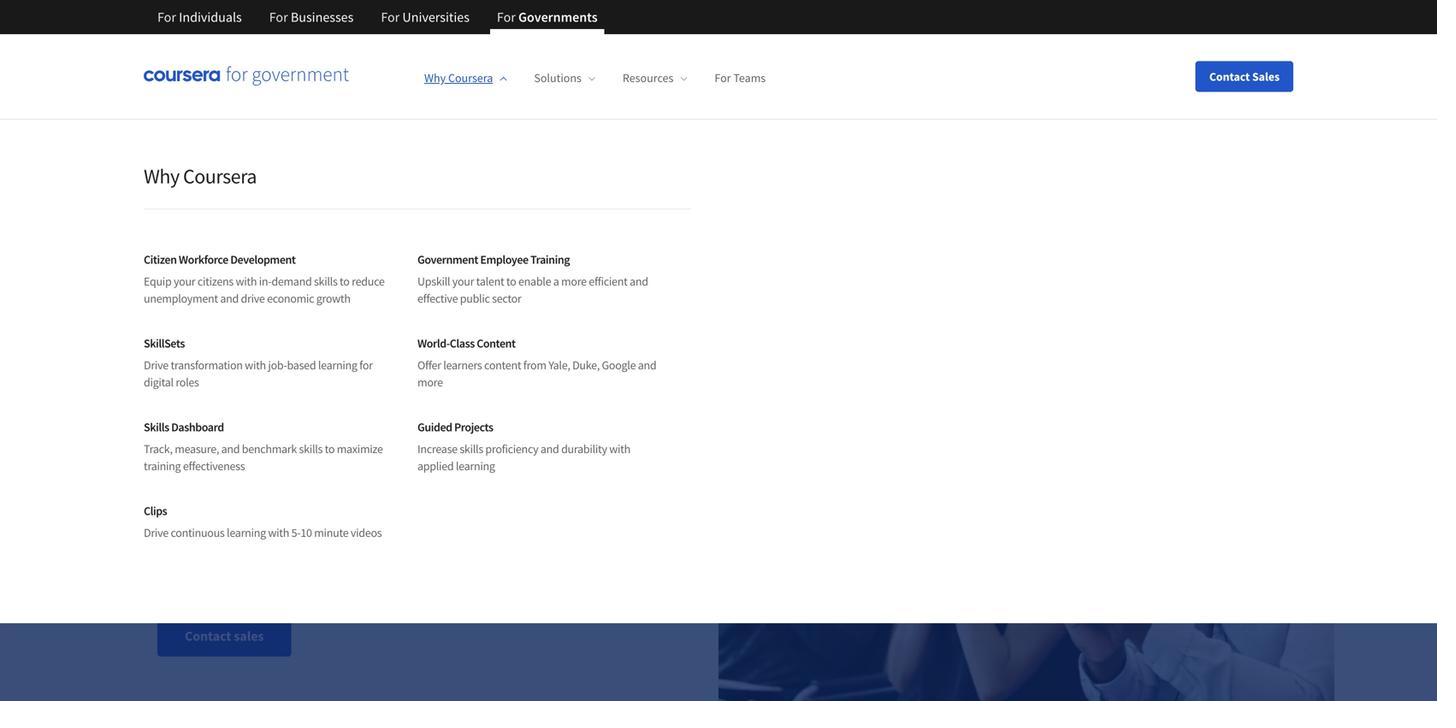 Task type: describe. For each thing, give the bounding box(es) containing it.
skills inside skills dashboard track, measure, and benchmark skills to maximize training effectiveness
[[299, 442, 323, 457]]

and inside skills dashboard track, measure, and benchmark skills to maximize training effectiveness
[[221, 442, 240, 457]]

a inside "government employee training upskill your talent to enable a more efficient and effective public sector"
[[553, 274, 559, 289]]

and inside world-class content offer learners content from yale, duke, google and more
[[638, 358, 657, 373]]

skillsets
[[144, 336, 185, 351]]

learning inside clips drive continuous learning with 5-10 minute videos
[[227, 525, 266, 541]]

skillsets drive transformation with job-based learning for digital roles
[[144, 336, 373, 390]]

clips drive continuous learning with 5-10 minute videos
[[144, 504, 382, 541]]

based
[[287, 358, 316, 373]]

upskill government employees
[[157, 532, 342, 549]]

track,
[[144, 442, 173, 457]]

coursera for government image
[[144, 66, 349, 87]]

with inside clips drive continuous learning with 5-10 minute videos
[[268, 525, 289, 541]]

enable
[[519, 274, 551, 289]]

benchmark
[[242, 442, 297, 457]]

for teams
[[715, 70, 766, 86]]

government employee training upskill your talent to enable a more efficient and effective public sector
[[418, 252, 648, 306]]

class
[[450, 336, 475, 351]]

contact sales
[[185, 628, 264, 645]]

teams
[[734, 70, 766, 86]]

digital
[[144, 375, 174, 390]]

maximize
[[337, 442, 383, 457]]

offer
[[418, 358, 441, 373]]

learning inside skillsets drive transformation with job-based learning for digital roles
[[318, 358, 357, 373]]

training
[[144, 459, 181, 474]]

individuals
[[179, 9, 242, 26]]

contact for contact sales
[[185, 628, 231, 645]]

equip citizens and government employees with in- demand skills
[[157, 167, 573, 400]]

for left teams
[[715, 70, 731, 86]]

learning inside the drive sustainable economic growth and build a competitive workforce with online learning from leading universities and companies.
[[237, 442, 293, 463]]

roles
[[176, 375, 199, 390]]

sustainable
[[196, 416, 274, 438]]

videos
[[351, 525, 382, 541]]

competitive
[[479, 416, 560, 438]]

universities
[[385, 442, 464, 463]]

contact sales link
[[157, 616, 291, 657]]

and inside "government employee training upskill your talent to enable a more efficient and effective public sector"
[[630, 274, 648, 289]]

leading
[[332, 442, 382, 463]]

a inside the drive sustainable economic growth and build a competitive workforce with online learning from leading universities and companies.
[[467, 416, 476, 438]]

to inside citizen workforce development equip your citizens with in-demand skills to reduce unemployment and drive economic growth
[[340, 274, 350, 289]]

train your citizen workforce
[[157, 491, 324, 508]]

for for governments
[[497, 9, 516, 26]]

minute
[[314, 525, 349, 541]]

sales
[[1253, 69, 1280, 84]]

businesses
[[291, 9, 354, 26]]

for individuals
[[157, 9, 242, 26]]

with inside guided projects increase skills proficiency and durability with applied learning
[[609, 442, 631, 457]]

train your citizen workforce link
[[144, 479, 362, 520]]

workforce
[[179, 252, 228, 267]]

world-class content offer learners content from yale, duke, google and more
[[418, 336, 657, 390]]

sales
[[234, 628, 264, 645]]

skills inside guided projects increase skills proficiency and durability with applied learning
[[460, 442, 483, 457]]

transformation
[[171, 358, 243, 373]]

contact for contact sales
[[1210, 69, 1250, 84]]

duke,
[[573, 358, 600, 373]]

drive inside the drive sustainable economic growth and build a competitive workforce with online learning from leading universities and companies.
[[157, 416, 193, 438]]

growth inside citizen workforce development equip your citizens with in-demand skills to reduce unemployment and drive economic growth
[[316, 291, 351, 306]]

demand inside citizen workforce development equip your citizens with in-demand skills to reduce unemployment and drive economic growth
[[272, 274, 312, 289]]

your right train
[[191, 491, 218, 508]]

upskill inside "government employee training upskill your talent to enable a more efficient and effective public sector"
[[418, 274, 450, 289]]

google
[[602, 358, 636, 373]]

development
[[230, 252, 296, 267]]

talent
[[476, 274, 504, 289]]

to inside skills dashboard track, measure, and benchmark skills to maximize training effectiveness
[[325, 442, 335, 457]]

drive sustainable economic growth and build a competitive workforce with online learning from leading universities and companies.
[[157, 416, 632, 463]]

companies.
[[496, 442, 575, 463]]

skills
[[144, 420, 169, 435]]

skills inside equip citizens and government employees with in- demand skills
[[352, 332, 461, 400]]

and up universities
[[399, 416, 426, 438]]

employees inside equip citizens and government employees with in- demand skills
[[157, 277, 398, 346]]

for for businesses
[[269, 9, 288, 26]]

skills dashboard track, measure, and benchmark skills to maximize training effectiveness
[[144, 420, 383, 474]]

more inside "government employee training upskill your talent to enable a more efficient and effective public sector"
[[561, 274, 587, 289]]

demand inside equip citizens and government employees with in- demand skills
[[157, 332, 342, 400]]

1 vertical spatial upskill
[[157, 532, 199, 549]]

efficient
[[589, 274, 628, 289]]

durability
[[561, 442, 607, 457]]

universities
[[403, 9, 470, 26]]

in- inside equip citizens and government employees with in- demand skills
[[516, 277, 573, 346]]

clips
[[144, 504, 167, 519]]

for
[[360, 358, 373, 373]]

contact sales
[[1210, 69, 1280, 84]]

content
[[477, 336, 516, 351]]

1 vertical spatial employees
[[277, 532, 342, 549]]

resources
[[623, 70, 674, 86]]

world-
[[418, 336, 450, 351]]

job-
[[268, 358, 287, 373]]

dashboard
[[171, 420, 224, 435]]

upskill government employees link
[[144, 520, 379, 561]]

citizens inside equip citizens and government employees with in- demand skills
[[294, 167, 460, 236]]

employee
[[480, 252, 529, 267]]

with inside citizen workforce development equip your citizens with in-demand skills to reduce unemployment and drive economic growth
[[236, 274, 257, 289]]

proficiency
[[486, 442, 539, 457]]

in- inside citizen workforce development equip your citizens with in-demand skills to reduce unemployment and drive economic growth
[[259, 274, 272, 289]]

0 vertical spatial why
[[424, 70, 446, 86]]



Task type: locate. For each thing, give the bounding box(es) containing it.
more inside world-class content offer learners content from yale, duke, google and more
[[418, 375, 443, 390]]

effectiveness
[[183, 459, 245, 474]]

0 horizontal spatial why
[[144, 163, 179, 189]]

1 vertical spatial economic
[[277, 416, 344, 438]]

for businesses
[[269, 9, 354, 26]]

contact inside 'button'
[[1210, 69, 1250, 84]]

content
[[484, 358, 521, 373]]

government
[[157, 222, 428, 291], [202, 532, 275, 549]]

coursera down universities
[[448, 70, 493, 86]]

drive
[[144, 358, 169, 373], [157, 416, 193, 438], [144, 525, 169, 541]]

training
[[531, 252, 570, 267]]

your for upskill
[[452, 274, 474, 289]]

online
[[191, 442, 234, 463]]

government inside equip citizens and government employees with in- demand skills
[[157, 222, 428, 291]]

equip down citizen
[[144, 274, 172, 289]]

0 vertical spatial economic
[[267, 291, 314, 306]]

from inside the drive sustainable economic growth and build a competitive workforce with online learning from leading universities and companies.
[[296, 442, 329, 463]]

1 horizontal spatial citizens
[[294, 167, 460, 236]]

1 vertical spatial why
[[144, 163, 179, 189]]

0 vertical spatial growth
[[316, 291, 351, 306]]

1 vertical spatial citizens
[[198, 274, 234, 289]]

why coursera up "workforce" in the left top of the page
[[144, 163, 257, 189]]

0 vertical spatial why coursera
[[424, 70, 493, 86]]

0 vertical spatial equip
[[157, 167, 285, 236]]

more down training
[[561, 274, 587, 289]]

economic
[[267, 291, 314, 306], [277, 416, 344, 438]]

0 horizontal spatial in-
[[259, 274, 272, 289]]

resources link
[[623, 70, 687, 86]]

economic right the drive
[[267, 291, 314, 306]]

government
[[418, 252, 478, 267]]

coursera
[[448, 70, 493, 86], [183, 163, 257, 189]]

for left governments
[[497, 9, 516, 26]]

equip up "workforce" in the left top of the page
[[157, 167, 285, 236]]

with inside equip citizens and government employees with in- demand skills
[[407, 277, 506, 346]]

contact
[[1210, 69, 1250, 84], [185, 628, 231, 645]]

growth inside the drive sustainable economic growth and build a competitive workforce with online learning from leading universities and companies.
[[347, 416, 396, 438]]

guided
[[418, 420, 452, 435]]

5-
[[291, 525, 301, 541]]

equip inside equip citizens and government employees with in- demand skills
[[157, 167, 285, 236]]

1 horizontal spatial upskill
[[418, 274, 450, 289]]

increase
[[418, 442, 458, 457]]

1 vertical spatial demand
[[157, 332, 342, 400]]

learning down the train your citizen workforce
[[227, 525, 266, 541]]

drive
[[241, 291, 265, 306]]

1 vertical spatial a
[[467, 416, 476, 438]]

workforce up durability
[[563, 416, 632, 438]]

build
[[429, 416, 464, 438]]

demand
[[272, 274, 312, 289], [157, 332, 342, 400]]

learning left for
[[318, 358, 357, 373]]

and up employee
[[470, 167, 555, 236]]

equip
[[157, 167, 285, 236], [144, 274, 172, 289]]

workforce inside the drive sustainable economic growth and build a competitive workforce with online learning from leading universities and companies.
[[563, 416, 632, 438]]

why down universities
[[424, 70, 446, 86]]

to up sector
[[506, 274, 516, 289]]

learning
[[318, 358, 357, 373], [237, 442, 293, 463], [456, 459, 495, 474], [227, 525, 266, 541]]

and left durability
[[541, 442, 559, 457]]

and
[[470, 167, 555, 236], [630, 274, 648, 289], [220, 291, 239, 306], [638, 358, 657, 373], [399, 416, 426, 438], [221, 442, 240, 457], [541, 442, 559, 457], [467, 442, 493, 463]]

0 vertical spatial citizens
[[294, 167, 460, 236]]

economic inside citizen workforce development equip your citizens with in-demand skills to reduce unemployment and drive economic growth
[[267, 291, 314, 306]]

upskill up effective at the left top of the page
[[418, 274, 450, 289]]

public
[[460, 291, 490, 306]]

and down "sustainable"
[[221, 442, 240, 457]]

your up unemployment
[[174, 274, 195, 289]]

with inside skillsets drive transformation with job-based learning for digital roles
[[245, 358, 266, 373]]

a right build
[[467, 416, 476, 438]]

from left leading
[[296, 442, 329, 463]]

and inside citizen workforce development equip your citizens with in-demand skills to reduce unemployment and drive economic growth
[[220, 291, 239, 306]]

0 vertical spatial government
[[157, 222, 428, 291]]

employees
[[157, 277, 398, 346], [277, 532, 342, 549]]

1 vertical spatial why coursera
[[144, 163, 257, 189]]

workforce
[[563, 416, 632, 438], [263, 491, 324, 508]]

0 vertical spatial more
[[561, 274, 587, 289]]

solutions link
[[534, 70, 595, 86]]

and inside equip citizens and government employees with in- demand skills
[[470, 167, 555, 236]]

with inside the drive sustainable economic growth and build a competitive workforce with online learning from leading universities and companies.
[[157, 442, 188, 463]]

drive up track,
[[157, 416, 193, 438]]

0 horizontal spatial contact
[[185, 628, 231, 645]]

0 horizontal spatial citizens
[[198, 274, 234, 289]]

for teams link
[[715, 70, 766, 86]]

upskill down clips
[[157, 532, 199, 549]]

0 vertical spatial upskill
[[418, 274, 450, 289]]

1 vertical spatial equip
[[144, 274, 172, 289]]

coursera up "workforce" in the left top of the page
[[183, 163, 257, 189]]

drive up digital at the bottom of page
[[144, 358, 169, 373]]

citizen
[[144, 252, 177, 267]]

to left maximize
[[325, 442, 335, 457]]

citizen workforce development equip your citizens with in-demand skills to reduce unemployment and drive economic growth
[[144, 252, 385, 306]]

1 vertical spatial drive
[[157, 416, 193, 438]]

0 vertical spatial demand
[[272, 274, 312, 289]]

drive down clips
[[144, 525, 169, 541]]

for universities
[[381, 9, 470, 26]]

1 horizontal spatial to
[[340, 274, 350, 289]]

1 horizontal spatial workforce
[[563, 416, 632, 438]]

economic inside the drive sustainable economic growth and build a competitive workforce with online learning from leading universities and companies.
[[277, 416, 344, 438]]

0 horizontal spatial upskill
[[157, 532, 199, 549]]

1 horizontal spatial coursera
[[448, 70, 493, 86]]

in- down training
[[516, 277, 573, 346]]

projects
[[454, 420, 493, 435]]

learning down "sustainable"
[[237, 442, 293, 463]]

drive for skillsets
[[144, 358, 169, 373]]

your for equip
[[174, 274, 195, 289]]

your up public
[[452, 274, 474, 289]]

for governments
[[497, 9, 598, 26]]

2 vertical spatial drive
[[144, 525, 169, 541]]

learning down the projects
[[456, 459, 495, 474]]

economic up "benchmark"
[[277, 416, 344, 438]]

1 horizontal spatial contact
[[1210, 69, 1250, 84]]

upskill
[[418, 274, 450, 289], [157, 532, 199, 549]]

0 vertical spatial a
[[553, 274, 559, 289]]

0 horizontal spatial why coursera
[[144, 163, 257, 189]]

0 vertical spatial employees
[[157, 277, 398, 346]]

0 horizontal spatial to
[[325, 442, 335, 457]]

to inside "government employee training upskill your talent to enable a more efficient and effective public sector"
[[506, 274, 516, 289]]

for left individuals
[[157, 9, 176, 26]]

equip inside citizen workforce development equip your citizens with in-demand skills to reduce unemployment and drive economic growth
[[144, 274, 172, 289]]

more down offer
[[418, 375, 443, 390]]

citizens down "workforce" in the left top of the page
[[198, 274, 234, 289]]

drive for clips
[[144, 525, 169, 541]]

1 horizontal spatial why
[[424, 70, 446, 86]]

10
[[301, 525, 312, 541]]

1 horizontal spatial more
[[561, 274, 587, 289]]

skills inside citizen workforce development equip your citizens with in-demand skills to reduce unemployment and drive economic growth
[[314, 274, 338, 289]]

sector
[[492, 291, 522, 306]]

0 vertical spatial workforce
[[563, 416, 632, 438]]

and left the drive
[[220, 291, 239, 306]]

demand up "sustainable"
[[157, 332, 342, 400]]

why coursera down universities
[[424, 70, 493, 86]]

a right enable in the top of the page
[[553, 274, 559, 289]]

learning inside guided projects increase skills proficiency and durability with applied learning
[[456, 459, 495, 474]]

1 horizontal spatial a
[[553, 274, 559, 289]]

1 vertical spatial coursera
[[183, 163, 257, 189]]

governments
[[519, 9, 598, 26]]

1 vertical spatial growth
[[347, 416, 396, 438]]

citizen
[[221, 491, 260, 508]]

2 horizontal spatial to
[[506, 274, 516, 289]]

0 vertical spatial from
[[524, 358, 547, 373]]

from inside world-class content offer learners content from yale, duke, google and more
[[524, 358, 547, 373]]

and right the efficient
[[630, 274, 648, 289]]

1 horizontal spatial in-
[[516, 277, 573, 346]]

unemployment
[[144, 291, 218, 306]]

and right google
[[638, 358, 657, 373]]

drive inside skillsets drive transformation with job-based learning for digital roles
[[144, 358, 169, 373]]

to left reduce
[[340, 274, 350, 289]]

citizens inside citizen workforce development equip your citizens with in-demand skills to reduce unemployment and drive economic growth
[[198, 274, 234, 289]]

in-
[[259, 274, 272, 289], [516, 277, 573, 346]]

0 horizontal spatial from
[[296, 442, 329, 463]]

0 horizontal spatial coursera
[[183, 163, 257, 189]]

0 horizontal spatial workforce
[[263, 491, 324, 508]]

your inside citizen workforce development equip your citizens with in-demand skills to reduce unemployment and drive economic growth
[[174, 274, 195, 289]]

growth
[[316, 291, 351, 306], [347, 416, 396, 438]]

0 vertical spatial coursera
[[448, 70, 493, 86]]

workforce up the 5- at the left of the page
[[263, 491, 324, 508]]

in- up the drive
[[259, 274, 272, 289]]

why coursera link
[[424, 70, 507, 86]]

1 vertical spatial contact
[[185, 628, 231, 645]]

0 vertical spatial drive
[[144, 358, 169, 373]]

from
[[524, 358, 547, 373], [296, 442, 329, 463]]

citizens
[[294, 167, 460, 236], [198, 274, 234, 289]]

1 horizontal spatial why coursera
[[424, 70, 493, 86]]

train
[[157, 491, 188, 508]]

guided projects increase skills proficiency and durability with applied learning
[[418, 420, 631, 474]]

effective
[[418, 291, 458, 306]]

for left businesses
[[269, 9, 288, 26]]

your inside "government employee training upskill your talent to enable a more efficient and effective public sector"
[[452, 274, 474, 289]]

why coursera
[[424, 70, 493, 86], [144, 163, 257, 189]]

citizens up reduce
[[294, 167, 460, 236]]

measure,
[[175, 442, 219, 457]]

contact sales button
[[1196, 61, 1294, 92]]

for for individuals
[[157, 9, 176, 26]]

demand down development
[[272, 274, 312, 289]]

drive inside clips drive continuous learning with 5-10 minute videos
[[144, 525, 169, 541]]

reduce
[[352, 274, 385, 289]]

continuous
[[171, 525, 225, 541]]

and inside guided projects increase skills proficiency and durability with applied learning
[[541, 442, 559, 457]]

1 vertical spatial from
[[296, 442, 329, 463]]

yale,
[[549, 358, 570, 373]]

your
[[174, 274, 195, 289], [452, 274, 474, 289], [191, 491, 218, 508]]

from left yale,
[[524, 358, 547, 373]]

1 horizontal spatial from
[[524, 358, 547, 373]]

0 horizontal spatial more
[[418, 375, 443, 390]]

skills
[[314, 274, 338, 289], [352, 332, 461, 400], [299, 442, 323, 457], [460, 442, 483, 457]]

why up citizen
[[144, 163, 179, 189]]

1 vertical spatial workforce
[[263, 491, 324, 508]]

1 vertical spatial government
[[202, 532, 275, 549]]

more
[[561, 274, 587, 289], [418, 375, 443, 390]]

for for universities
[[381, 9, 400, 26]]

0 vertical spatial contact
[[1210, 69, 1250, 84]]

learners
[[443, 358, 482, 373]]

0 horizontal spatial a
[[467, 416, 476, 438]]

and down the projects
[[467, 442, 493, 463]]

applied
[[418, 459, 454, 474]]

banner navigation
[[144, 0, 612, 34]]

1 vertical spatial more
[[418, 375, 443, 390]]

for left universities
[[381, 9, 400, 26]]

solutions
[[534, 70, 582, 86]]



Task type: vqa. For each thing, say whether or not it's contained in the screenshot.
1st "multiple" from right
no



